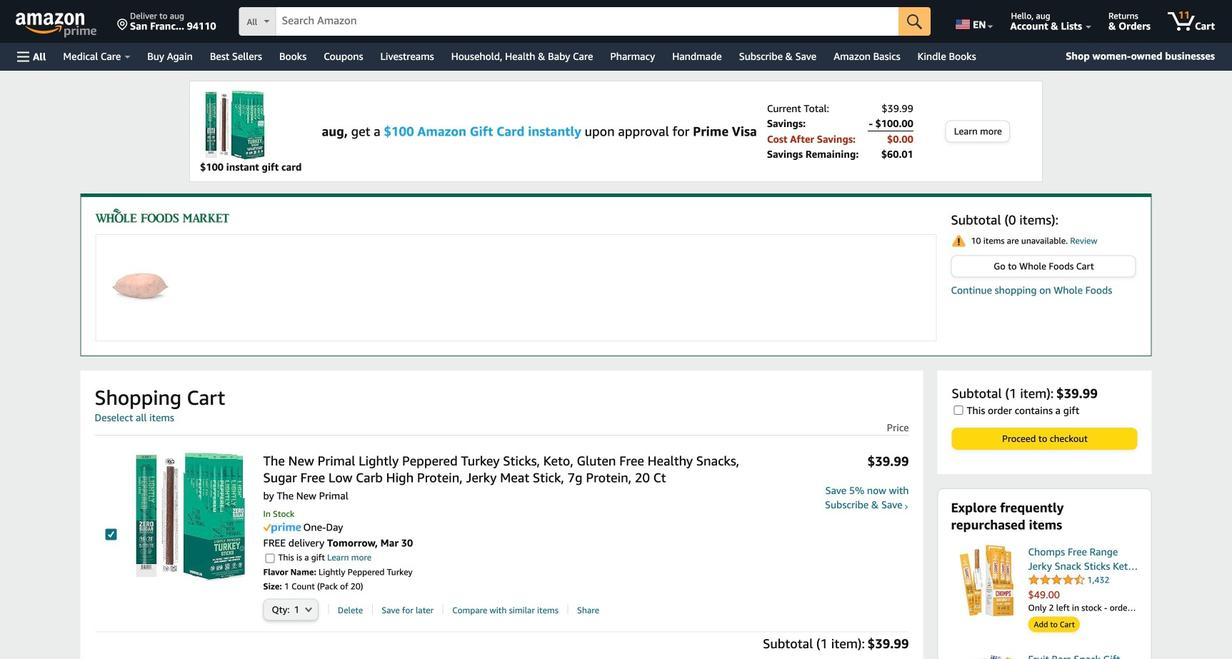 Task type: describe. For each thing, give the bounding box(es) containing it.
Compare with similar items The New Primal Lightly Peppered Turkey Sticks, Keto, Gluten Free Healthy Snacks, Sugar Free Low Carb High Protein, Jerky Meat Stick, 7g Protein, 20 Ct submit
[[452, 605, 559, 616]]

navigation navigation
[[0, 0, 1233, 71]]

| image
[[328, 604, 329, 614]]

2 | image from the left
[[443, 604, 443, 614]]

3 | image from the left
[[568, 604, 568, 614]]

Save for later The New Primal Lightly Peppered Turkey Sticks, Keto, Gluten Free Healthy Snacks, Sugar Free Low Carb High Protein, Jerky Meat Stick, 7g Protein, 20 Ct submit
[[382, 605, 434, 616]]

amazon image
[[16, 13, 85, 34]]

chomps free range jerky snack sticks keto paleo whole30 approved gluten free sugar free 60 calorie snacks ,1.15 ounce (pack o image
[[951, 545, 1023, 617]]

dropdown image
[[305, 607, 312, 613]]

the new primal lightly peppered turkey sticks, keto, gluten free healthy snacks, sugar free low carb high protein, jerky meat stick, 7g protein, 20 ct, opens in a new tab image
[[126, 453, 255, 582]]

Search Amazon text field
[[276, 8, 899, 35]]

one day image
[[263, 523, 301, 534]]



Task type: locate. For each thing, give the bounding box(es) containing it.
| image right save for later the new primal lightly peppered turkey sticks, keto, gluten free healthy snacks, sugar free low carb high protein, jerky meat stick, 7g protein, 20 ct submit
[[443, 604, 443, 614]]

none search field inside navigation navigation
[[239, 7, 931, 37]]

None checkbox
[[265, 554, 275, 563]]

organic garnet sweet potatoes image
[[105, 252, 176, 324]]

| image right delete the new primal lightly peppered turkey sticks, keto, gluten free healthy snacks, sugar free low carb high protein, jerky meat stick, 7g protein, 20 ct submit
[[372, 604, 373, 614]]

Delete The New Primal Lightly Peppered Turkey Sticks, Keto, Gluten Free Healthy Snacks, Sugar Free Low Carb High Protein, Jerky Meat Stick, 7g Protein, 20 Ct submit
[[338, 605, 363, 616]]

0 horizontal spatial | image
[[372, 604, 373, 614]]

1 horizontal spatial | image
[[443, 604, 443, 614]]

item in your cart image
[[200, 89, 272, 160]]

1 | image from the left
[[372, 604, 373, 614]]

None search field
[[239, 7, 931, 37]]

checkbox image
[[105, 529, 117, 541]]

main content
[[73, 81, 1159, 659], [80, 194, 1152, 357]]

alert image
[[953, 235, 966, 248]]

none submit inside search box
[[899, 7, 931, 36]]

fruit bars snack gift box (20 pack) - 100% natural, gluten-free, vegan fruit snacks variety pack image
[[951, 653, 1023, 659]]

| image
[[372, 604, 373, 614], [443, 604, 443, 614], [568, 604, 568, 614]]

| image right compare with similar items the new primal lightly peppered turkey sticks, keto, gluten free healthy snacks, sugar free low carb high protein, jerky meat stick, 7g protein, 20 ct 'submit'
[[568, 604, 568, 614]]

None checkbox
[[954, 406, 964, 415]]

None submit
[[899, 7, 931, 36]]

2 horizontal spatial | image
[[568, 604, 568, 614]]



Task type: vqa. For each thing, say whether or not it's contained in the screenshot.
DELETE THE NEW PRIMAL LIGHTLY PEPPERED TURKEY STICKS, KETO, GLUTEN FREE HEALTHY SNACKS, SUGAR FREE LOW CARB HIGH PROTEIN, JERKY MEAT STICK, 7G PROTEIN, 20 CT submit
yes



